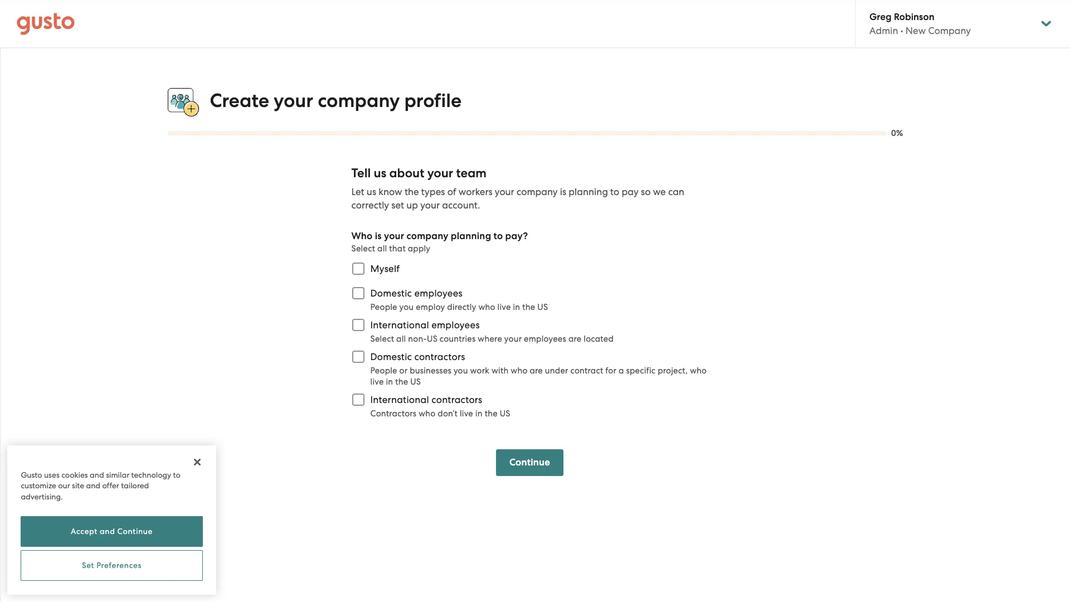 Task type: vqa. For each thing, say whether or not it's contained in the screenshot.
Employee profiles and self-service
no



Task type: describe. For each thing, give the bounding box(es) containing it.
accept and continue button
[[21, 517, 203, 547]]

people or businesses you work with who are under contract for a specific project, who live in the us
[[371, 366, 707, 387]]

1 vertical spatial all
[[397, 334, 406, 344]]

the inside tell us about your team let us know the types of workers your company is planning to pay so we can correctly set up your account.
[[405, 186, 419, 198]]

where
[[478, 334, 503, 344]]

2 vertical spatial in
[[476, 409, 483, 419]]

the right the don't
[[485, 409, 498, 419]]

non-
[[408, 334, 427, 344]]

domestic contractors
[[371, 352, 466, 363]]

technology
[[131, 470, 171, 479]]

international employees
[[371, 320, 480, 331]]

your inside who is your company planning to pay? select all that apply
[[384, 230, 405, 242]]

about
[[390, 166, 425, 181]]

specific
[[627, 366, 656, 376]]

2 vertical spatial employees
[[524, 334, 567, 344]]

Domestic employees checkbox
[[346, 281, 371, 306]]

tailored
[[121, 481, 149, 490]]

to inside tell us about your team let us know the types of workers your company is planning to pay so we can correctly set up your account.
[[611, 186, 620, 198]]

is inside who is your company planning to pay? select all that apply
[[375, 230, 382, 242]]

a
[[619, 366, 624, 376]]

up
[[407, 200, 418, 211]]

know
[[379, 186, 403, 198]]

the inside people or businesses you work with who are under contract for a specific project, who live in the us
[[396, 377, 409, 387]]

your up types
[[428, 166, 454, 181]]

Myself checkbox
[[346, 257, 371, 281]]

who right directly in the left bottom of the page
[[479, 302, 496, 312]]

gusto
[[21, 470, 42, 479]]

1 vertical spatial us
[[367, 186, 377, 198]]

International employees checkbox
[[346, 313, 371, 338]]

employ
[[416, 302, 445, 312]]

account.
[[443, 200, 481, 211]]

company inside who is your company planning to pay? select all that apply
[[407, 230, 449, 242]]

who right project, in the bottom of the page
[[691, 366, 707, 376]]

greg robinson admin • new company
[[870, 11, 972, 36]]

myself
[[371, 263, 400, 275]]

1 horizontal spatial are
[[569, 334, 582, 344]]

with
[[492, 366, 509, 376]]

who down international contractors
[[419, 409, 436, 419]]

people for domestic employees
[[371, 302, 398, 312]]

so
[[641, 186, 651, 198]]

0 horizontal spatial you
[[400, 302, 414, 312]]

create your company profile
[[210, 89, 462, 112]]

and inside button
[[100, 527, 115, 536]]

the up select all non-us countries where your employees are located
[[523, 302, 536, 312]]

let
[[352, 186, 365, 198]]

apply
[[408, 244, 431, 254]]

contract
[[571, 366, 604, 376]]

contractors for international contractors
[[432, 394, 483, 406]]

us inside people or businesses you work with who are under contract for a specific project, who live in the us
[[411, 377, 421, 387]]

all inside who is your company planning to pay? select all that apply
[[378, 244, 387, 254]]

to inside who is your company planning to pay? select all that apply
[[494, 230, 503, 242]]

your right workers
[[495, 186, 515, 198]]

set
[[82, 561, 94, 570]]

contractors who don't live in the us
[[371, 409, 511, 419]]

offer
[[102, 481, 119, 490]]

that
[[389, 244, 406, 254]]

robinson
[[895, 11, 935, 23]]

team
[[457, 166, 487, 181]]

company inside tell us about your team let us know the types of workers your company is planning to pay so we can correctly set up your account.
[[517, 186, 558, 198]]

we
[[654, 186, 666, 198]]

who is your company planning to pay? select all that apply
[[352, 230, 528, 254]]

0 vertical spatial us
[[374, 166, 387, 181]]

domestic employees
[[371, 288, 463, 299]]

international contractors
[[371, 394, 483, 406]]

Domestic contractors checkbox
[[346, 345, 371, 369]]

your down types
[[421, 200, 440, 211]]

international for international employees
[[371, 320, 429, 331]]

site
[[72, 481, 84, 490]]

countries
[[440, 334, 476, 344]]

greg
[[870, 11, 892, 23]]

1 horizontal spatial continue
[[510, 457, 551, 469]]

1 vertical spatial continue
[[117, 527, 153, 536]]

tell us about your team let us know the types of workers your company is planning to pay so we can correctly set up your account.
[[352, 166, 685, 211]]

for
[[606, 366, 617, 376]]

who
[[352, 230, 373, 242]]

project,
[[658, 366, 688, 376]]

cookies
[[61, 470, 88, 479]]

planning inside tell us about your team let us know the types of workers your company is planning to pay so we can correctly set up your account.
[[569, 186, 609, 198]]

contractors for domestic contractors
[[415, 352, 466, 363]]

home image
[[17, 13, 75, 35]]



Task type: locate. For each thing, give the bounding box(es) containing it.
in up select all non-us countries where your employees are located
[[513, 302, 521, 312]]

1 vertical spatial people
[[371, 366, 398, 376]]

domestic for domestic employees
[[371, 288, 412, 299]]

in up contractors
[[386, 377, 393, 387]]

1 horizontal spatial planning
[[569, 186, 609, 198]]

0 vertical spatial are
[[569, 334, 582, 344]]

0 vertical spatial all
[[378, 244, 387, 254]]

tell
[[352, 166, 371, 181]]

you down domestic employees
[[400, 302, 414, 312]]

who
[[479, 302, 496, 312], [511, 366, 528, 376], [691, 366, 707, 376], [419, 409, 436, 419]]

people for domestic contractors
[[371, 366, 398, 376]]

people left or at left bottom
[[371, 366, 398, 376]]

0 horizontal spatial all
[[378, 244, 387, 254]]

all left that
[[378, 244, 387, 254]]

0 horizontal spatial continue
[[117, 527, 153, 536]]

your
[[274, 89, 313, 112], [428, 166, 454, 181], [495, 186, 515, 198], [421, 200, 440, 211], [384, 230, 405, 242], [505, 334, 522, 344]]

are left located
[[569, 334, 582, 344]]

all left non-
[[397, 334, 406, 344]]

2 vertical spatial to
[[173, 470, 181, 479]]

the
[[405, 186, 419, 198], [523, 302, 536, 312], [396, 377, 409, 387], [485, 409, 498, 419]]

international for international contractors
[[371, 394, 429, 406]]

0 vertical spatial you
[[400, 302, 414, 312]]

under
[[545, 366, 569, 376]]

and right the accept
[[100, 527, 115, 536]]

1 vertical spatial is
[[375, 230, 382, 242]]

and up offer
[[90, 470, 104, 479]]

set
[[392, 200, 404, 211]]

is
[[560, 186, 567, 198], [375, 230, 382, 242]]

0 horizontal spatial company
[[318, 89, 400, 112]]

profile
[[405, 89, 462, 112]]

people inside people or businesses you work with who are under contract for a specific project, who live in the us
[[371, 366, 398, 376]]

0%
[[892, 128, 904, 138]]

1 people from the top
[[371, 302, 398, 312]]

pay
[[622, 186, 639, 198]]

0 vertical spatial international
[[371, 320, 429, 331]]

1 horizontal spatial is
[[560, 186, 567, 198]]

2 vertical spatial live
[[460, 409, 474, 419]]

0 vertical spatial select
[[352, 244, 376, 254]]

customize
[[21, 481, 56, 490]]

can
[[669, 186, 685, 198]]

2 domestic from the top
[[371, 352, 412, 363]]

2 horizontal spatial to
[[611, 186, 620, 198]]

1 horizontal spatial all
[[397, 334, 406, 344]]

contractors
[[415, 352, 466, 363], [432, 394, 483, 406]]

0 horizontal spatial to
[[173, 470, 181, 479]]

1 vertical spatial you
[[454, 366, 468, 376]]

us right tell
[[374, 166, 387, 181]]

0 vertical spatial employees
[[415, 288, 463, 299]]

0 vertical spatial to
[[611, 186, 620, 198]]

don't
[[438, 409, 458, 419]]

employees for domestic employees
[[415, 288, 463, 299]]

2 international from the top
[[371, 394, 429, 406]]

our
[[58, 481, 70, 490]]

planning left pay
[[569, 186, 609, 198]]

domestic
[[371, 288, 412, 299], [371, 352, 412, 363]]

your right create
[[274, 89, 313, 112]]

2 vertical spatial and
[[100, 527, 115, 536]]

continue
[[510, 457, 551, 469], [117, 527, 153, 536]]

1 vertical spatial contractors
[[432, 394, 483, 406]]

select inside who is your company planning to pay? select all that apply
[[352, 244, 376, 254]]

0 vertical spatial contractors
[[415, 352, 466, 363]]

live inside people or businesses you work with who are under contract for a specific project, who live in the us
[[371, 377, 384, 387]]

you inside people or businesses you work with who are under contract for a specific project, who live in the us
[[454, 366, 468, 376]]

to left pay?
[[494, 230, 503, 242]]

select
[[352, 244, 376, 254], [371, 334, 394, 344]]

live up international contractors option
[[371, 377, 384, 387]]

us up correctly
[[367, 186, 377, 198]]

pay?
[[506, 230, 528, 242]]

2 horizontal spatial in
[[513, 302, 521, 312]]

0 horizontal spatial in
[[386, 377, 393, 387]]

2 horizontal spatial live
[[498, 302, 511, 312]]

international up non-
[[371, 320, 429, 331]]

of
[[448, 186, 457, 198]]

1 vertical spatial international
[[371, 394, 429, 406]]

0 vertical spatial continue
[[510, 457, 551, 469]]

new
[[906, 25, 927, 36]]

in inside people or businesses you work with who are under contract for a specific project, who live in the us
[[386, 377, 393, 387]]

people
[[371, 302, 398, 312], [371, 366, 398, 376]]

1 vertical spatial to
[[494, 230, 503, 242]]

employees for international employees
[[432, 320, 480, 331]]

domestic for domestic contractors
[[371, 352, 412, 363]]

live right the don't
[[460, 409, 474, 419]]

1 horizontal spatial company
[[407, 230, 449, 242]]

planning down account.
[[451, 230, 492, 242]]

or
[[400, 366, 408, 376]]

who right with
[[511, 366, 528, 376]]

located
[[584, 334, 614, 344]]

contractors up businesses
[[415, 352, 466, 363]]

0 horizontal spatial live
[[371, 377, 384, 387]]

1 domestic from the top
[[371, 288, 412, 299]]

1 horizontal spatial in
[[476, 409, 483, 419]]

2 people from the top
[[371, 366, 398, 376]]

select up domestic contractors checkbox
[[371, 334, 394, 344]]

to
[[611, 186, 620, 198], [494, 230, 503, 242], [173, 470, 181, 479]]

domestic down the myself
[[371, 288, 412, 299]]

all
[[378, 244, 387, 254], [397, 334, 406, 344]]

International contractors checkbox
[[346, 388, 371, 412]]

create
[[210, 89, 269, 112]]

live up select all non-us countries where your employees are located
[[498, 302, 511, 312]]

are
[[569, 334, 582, 344], [530, 366, 543, 376]]

work
[[471, 366, 490, 376]]

2 horizontal spatial company
[[517, 186, 558, 198]]

0 horizontal spatial planning
[[451, 230, 492, 242]]

us
[[374, 166, 387, 181], [367, 186, 377, 198]]

0 vertical spatial is
[[560, 186, 567, 198]]

set preferences button
[[21, 551, 203, 581]]

in right the don't
[[476, 409, 483, 419]]

preferences
[[97, 561, 142, 570]]

select all non-us countries where your employees are located
[[371, 334, 614, 344]]

people up international employees checkbox
[[371, 302, 398, 312]]

1 horizontal spatial live
[[460, 409, 474, 419]]

1 international from the top
[[371, 320, 429, 331]]

and
[[90, 470, 104, 479], [86, 481, 100, 490], [100, 527, 115, 536]]

international
[[371, 320, 429, 331], [371, 394, 429, 406]]

employees up the under
[[524, 334, 567, 344]]

us
[[538, 302, 548, 312], [427, 334, 438, 344], [411, 377, 421, 387], [500, 409, 511, 419]]

you left work
[[454, 366, 468, 376]]

2 vertical spatial company
[[407, 230, 449, 242]]

your up that
[[384, 230, 405, 242]]

employees
[[415, 288, 463, 299], [432, 320, 480, 331], [524, 334, 567, 344]]

the up up
[[405, 186, 419, 198]]

1 horizontal spatial you
[[454, 366, 468, 376]]

contractors up the don't
[[432, 394, 483, 406]]

directly
[[448, 302, 477, 312]]

workers
[[459, 186, 493, 198]]

businesses
[[410, 366, 452, 376]]

accept
[[71, 527, 98, 536]]

1 vertical spatial and
[[86, 481, 100, 490]]

employees up countries
[[432, 320, 480, 331]]

0 horizontal spatial are
[[530, 366, 543, 376]]

1 vertical spatial in
[[386, 377, 393, 387]]

1 vertical spatial company
[[517, 186, 558, 198]]

types
[[422, 186, 445, 198]]

1 vertical spatial employees
[[432, 320, 480, 331]]

advertising.
[[21, 492, 63, 501]]

are left the under
[[530, 366, 543, 376]]

select down who
[[352, 244, 376, 254]]

you
[[400, 302, 414, 312], [454, 366, 468, 376]]

1 vertical spatial are
[[530, 366, 543, 376]]

live
[[498, 302, 511, 312], [371, 377, 384, 387], [460, 409, 474, 419]]

correctly
[[352, 200, 389, 211]]

your right where
[[505, 334, 522, 344]]

1 horizontal spatial to
[[494, 230, 503, 242]]

to right technology
[[173, 470, 181, 479]]

continue button
[[496, 450, 564, 476]]

are inside people or businesses you work with who are under contract for a specific project, who live in the us
[[530, 366, 543, 376]]

the down or at left bottom
[[396, 377, 409, 387]]

1 vertical spatial domestic
[[371, 352, 412, 363]]

to inside gusto uses cookies and similar technology to customize our site and offer tailored advertising.
[[173, 470, 181, 479]]

accept and continue
[[71, 527, 153, 536]]

0 vertical spatial company
[[318, 89, 400, 112]]

0 vertical spatial live
[[498, 302, 511, 312]]

0 vertical spatial domestic
[[371, 288, 412, 299]]

set preferences
[[82, 561, 142, 570]]

domestic up or at left bottom
[[371, 352, 412, 363]]

1 vertical spatial select
[[371, 334, 394, 344]]

admin
[[870, 25, 899, 36]]

0 vertical spatial in
[[513, 302, 521, 312]]

1 vertical spatial planning
[[451, 230, 492, 242]]

uses
[[44, 470, 60, 479]]

planning
[[569, 186, 609, 198], [451, 230, 492, 242]]

1 vertical spatial live
[[371, 377, 384, 387]]

gusto uses cookies and similar technology to customize our site and offer tailored advertising.
[[21, 470, 181, 501]]

0 horizontal spatial is
[[375, 230, 382, 242]]

0 vertical spatial people
[[371, 302, 398, 312]]

to left pay
[[611, 186, 620, 198]]

0 vertical spatial planning
[[569, 186, 609, 198]]

company
[[929, 25, 972, 36]]

company
[[318, 89, 400, 112], [517, 186, 558, 198], [407, 230, 449, 242]]

0 vertical spatial and
[[90, 470, 104, 479]]

in
[[513, 302, 521, 312], [386, 377, 393, 387], [476, 409, 483, 419]]

similar
[[106, 470, 129, 479]]

employees up employ
[[415, 288, 463, 299]]

contractors
[[371, 409, 417, 419]]

planning inside who is your company planning to pay? select all that apply
[[451, 230, 492, 242]]

•
[[901, 25, 904, 36]]

and right site
[[86, 481, 100, 490]]

international up contractors
[[371, 394, 429, 406]]

is inside tell us about your team let us know the types of workers your company is planning to pay so we can correctly set up your account.
[[560, 186, 567, 198]]

people you employ directly who live in the us
[[371, 302, 548, 312]]



